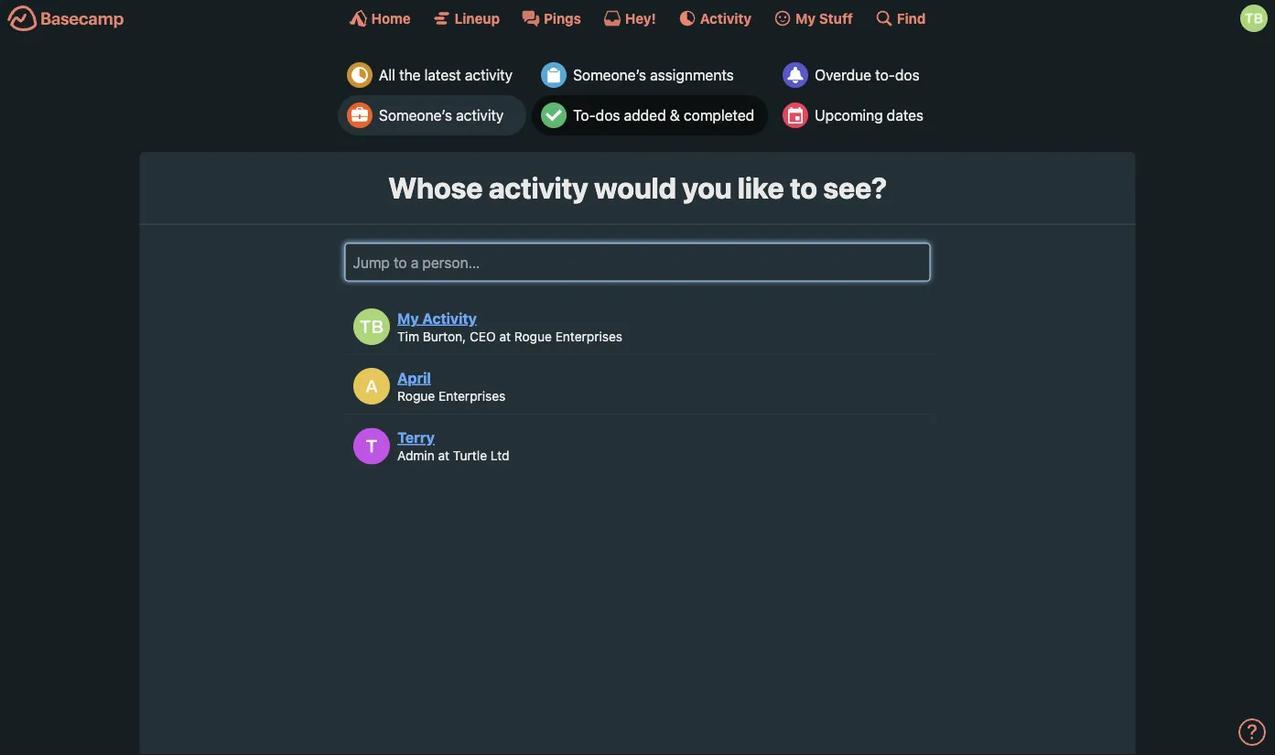 Task type: locate. For each thing, give the bounding box(es) containing it.
dates
[[887, 107, 924, 124]]

schedule image
[[783, 103, 809, 128]]

terry
[[398, 429, 435, 446]]

whose activity would you like to see?
[[388, 170, 887, 205]]

0 horizontal spatial my
[[398, 310, 419, 327]]

april, rogue enterprises image
[[354, 368, 390, 405]]

admin
[[398, 448, 435, 463]]

1 horizontal spatial someone's
[[573, 66, 647, 84]]

enterprises up terry admin at turtle ltd
[[439, 388, 506, 403]]

Jump to a person… text field
[[345, 243, 931, 282]]

1 horizontal spatial enterprises
[[556, 329, 623, 344]]

rogue down april
[[398, 388, 435, 403]]

0 vertical spatial dos
[[896, 66, 920, 84]]

activity
[[700, 10, 752, 26], [423, 310, 477, 327]]

my for stuff
[[796, 10, 816, 26]]

1 vertical spatial enterprises
[[439, 388, 506, 403]]

at left turtle
[[438, 448, 450, 463]]

0 vertical spatial activity
[[700, 10, 752, 26]]

my activity tim burton,        ceo at rogue enterprises
[[398, 310, 623, 344]]

someone's up to-
[[573, 66, 647, 84]]

1 vertical spatial activity
[[456, 107, 504, 124]]

at right ceo
[[500, 329, 511, 344]]

my left stuff
[[796, 10, 816, 26]]

burton,
[[423, 329, 466, 344]]

someone's
[[573, 66, 647, 84], [379, 107, 452, 124]]

switch accounts image
[[7, 5, 125, 33]]

someone's assignments link
[[532, 55, 769, 95]]

0 vertical spatial rogue
[[514, 329, 552, 344]]

upcoming
[[815, 107, 883, 124]]

tim burton, ceo at rogue enterprises image
[[354, 309, 390, 345]]

activity link
[[678, 9, 752, 27]]

stuff
[[819, 10, 853, 26]]

at
[[500, 329, 511, 344], [438, 448, 450, 463]]

tim burton image
[[1241, 5, 1268, 32]]

0 horizontal spatial activity
[[423, 310, 477, 327]]

pings
[[544, 10, 581, 26]]

1 vertical spatial my
[[398, 310, 419, 327]]

dos left added at top
[[596, 107, 620, 124]]

list box containing my activity
[[345, 300, 931, 473]]

my for activity
[[398, 310, 419, 327]]

dos up the dates
[[896, 66, 920, 84]]

to
[[790, 170, 818, 205]]

1 vertical spatial dos
[[596, 107, 620, 124]]

you
[[683, 170, 732, 205]]

completed
[[684, 107, 755, 124]]

find button
[[875, 9, 926, 27]]

lineup
[[455, 10, 500, 26]]

rogue inside "my activity tim burton,        ceo at rogue enterprises"
[[514, 329, 552, 344]]

0 vertical spatial someone's
[[573, 66, 647, 84]]

0 horizontal spatial rogue
[[398, 388, 435, 403]]

2 vertical spatial activity
[[489, 170, 589, 205]]

overdue
[[815, 66, 872, 84]]

activity for someone's
[[456, 107, 504, 124]]

list box
[[345, 300, 931, 473]]

enterprises inside "my activity tim burton,        ceo at rogue enterprises"
[[556, 329, 623, 344]]

my
[[796, 10, 816, 26], [398, 310, 419, 327]]

&
[[670, 107, 680, 124]]

1 vertical spatial rogue
[[398, 388, 435, 403]]

0 horizontal spatial someone's
[[379, 107, 452, 124]]

my inside "my activity tim burton,        ceo at rogue enterprises"
[[398, 310, 419, 327]]

1 vertical spatial at
[[438, 448, 450, 463]]

activity up the burton,
[[423, 310, 477, 327]]

rogue
[[514, 329, 552, 344], [398, 388, 435, 403]]

see?
[[824, 170, 887, 205]]

pings button
[[522, 9, 581, 27]]

0 horizontal spatial enterprises
[[439, 388, 506, 403]]

1 horizontal spatial rogue
[[514, 329, 552, 344]]

assignments
[[650, 66, 734, 84]]

0 vertical spatial my
[[796, 10, 816, 26]]

activity
[[465, 66, 513, 84], [456, 107, 504, 124], [489, 170, 589, 205]]

someone's down the
[[379, 107, 452, 124]]

rogue right ceo
[[514, 329, 552, 344]]

enterprises
[[556, 329, 623, 344], [439, 388, 506, 403]]

1 horizontal spatial activity
[[700, 10, 752, 26]]

activity inside "my activity tim burton,        ceo at rogue enterprises"
[[423, 310, 477, 327]]

ceo
[[470, 329, 496, 344]]

0 vertical spatial enterprises
[[556, 329, 623, 344]]

enterprises down jump to a person… text box
[[556, 329, 623, 344]]

terry admin at turtle ltd
[[398, 429, 510, 463]]

1 horizontal spatial at
[[500, 329, 511, 344]]

activity for whose
[[489, 170, 589, 205]]

activity up assignments
[[700, 10, 752, 26]]

my inside popup button
[[796, 10, 816, 26]]

activity down all the latest activity
[[456, 107, 504, 124]]

to-
[[876, 66, 896, 84]]

1 vertical spatial activity
[[423, 310, 477, 327]]

my up tim
[[398, 310, 419, 327]]

home
[[371, 10, 411, 26]]

activity right latest
[[465, 66, 513, 84]]

1 horizontal spatial my
[[796, 10, 816, 26]]

0 vertical spatial at
[[500, 329, 511, 344]]

1 vertical spatial someone's
[[379, 107, 452, 124]]

0 horizontal spatial at
[[438, 448, 450, 463]]

activity down todo image
[[489, 170, 589, 205]]

person report image
[[347, 103, 373, 128]]

dos
[[896, 66, 920, 84], [596, 107, 620, 124]]



Task type: vqa. For each thing, say whether or not it's contained in the screenshot.
My related to Stuff
yes



Task type: describe. For each thing, give the bounding box(es) containing it.
my stuff
[[796, 10, 853, 26]]

my stuff button
[[774, 9, 853, 27]]

to-dos added & completed
[[573, 107, 755, 124]]

april
[[398, 369, 431, 387]]

overdue to-dos link
[[774, 55, 938, 95]]

hey!
[[625, 10, 656, 26]]

assignment image
[[541, 62, 567, 88]]

to-dos added & completed link
[[532, 95, 769, 136]]

all
[[379, 66, 396, 84]]

find
[[897, 10, 926, 26]]

turtle
[[453, 448, 487, 463]]

hey! button
[[603, 9, 656, 27]]

someone's assignments
[[573, 66, 734, 84]]

whose
[[388, 170, 483, 205]]

upcoming dates
[[815, 107, 924, 124]]

reports image
[[783, 62, 809, 88]]

april rogue enterprises
[[398, 369, 506, 403]]

would
[[595, 170, 677, 205]]

ltd
[[491, 448, 510, 463]]

all the latest activity
[[379, 66, 513, 84]]

upcoming dates link
[[774, 95, 938, 136]]

activity report image
[[347, 62, 373, 88]]

someone's for someone's assignments
[[573, 66, 647, 84]]

enterprises inside april rogue enterprises
[[439, 388, 506, 403]]

0 horizontal spatial dos
[[596, 107, 620, 124]]

todo image
[[541, 103, 567, 128]]

0 vertical spatial activity
[[465, 66, 513, 84]]

overdue to-dos
[[815, 66, 920, 84]]

rogue inside april rogue enterprises
[[398, 388, 435, 403]]

added
[[624, 107, 666, 124]]

at inside terry admin at turtle ltd
[[438, 448, 450, 463]]

to-
[[573, 107, 596, 124]]

at inside "my activity tim burton,        ceo at rogue enterprises"
[[500, 329, 511, 344]]

activity inside the main element
[[700, 10, 752, 26]]

someone's activity
[[379, 107, 504, 124]]

all the latest activity link
[[338, 55, 527, 95]]

main element
[[0, 0, 1276, 36]]

someone's for someone's activity
[[379, 107, 452, 124]]

terry, admin at turtle ltd image
[[354, 428, 390, 465]]

the
[[399, 66, 421, 84]]

tim
[[398, 329, 419, 344]]

lineup link
[[433, 9, 500, 27]]

latest
[[425, 66, 461, 84]]

1 horizontal spatial dos
[[896, 66, 920, 84]]

home link
[[349, 9, 411, 27]]

like
[[738, 170, 784, 205]]

someone's activity link
[[338, 95, 527, 136]]



